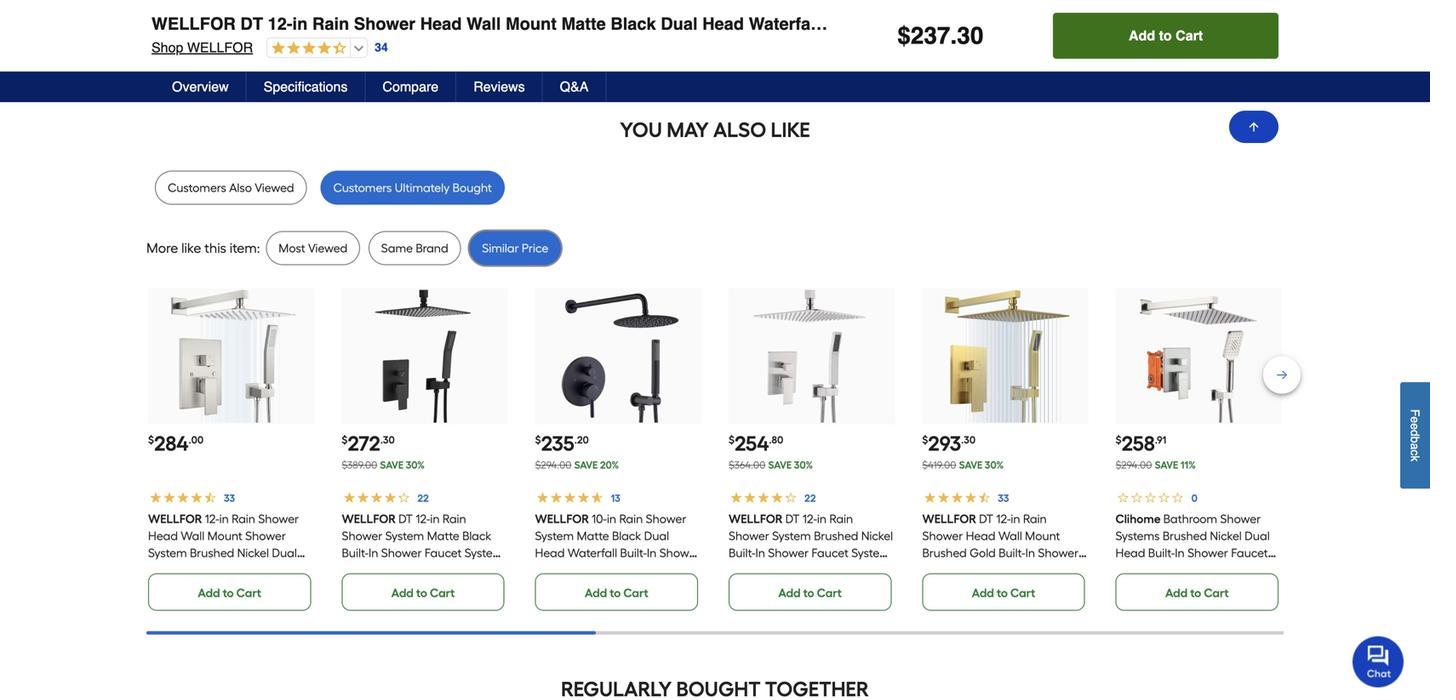 Task type: vqa. For each thing, say whether or not it's contained in the screenshot.
bought
yes



Task type: describe. For each thing, give the bounding box(es) containing it.
faucet inside 10-in rain shower system matte black dual head waterfall built-in shower faucet system with 2-way diverter valve included
[[535, 563, 572, 578]]

with inside dt 12-in rain shower system matte black built-in shower faucet system with 2-way diverter valve included
[[342, 563, 365, 578]]

add to cart link for dt 12-in rain shower system matte black built-in shower faucet system with 2-way diverter valve included
[[342, 574, 505, 611]]

in inside dt 12-in rain shower system brushed nickel built-in shower faucet system with 2-way diverter valve included
[[756, 546, 766, 561]]

add for 2nd add to cart list item from the left
[[972, 44, 995, 58]]

1 horizontal spatial wall
[[467, 14, 501, 34]]

to inside 293 list item
[[997, 586, 1008, 601]]

in inside 12-in rain shower head wall mount shower system brushed nickel dual head waterfall built-in shower faucet system with 2-way diverter valve included
[[260, 563, 270, 578]]

add for 272 list item on the left of page
[[392, 586, 414, 601]]

dual inside 12-in rain shower head wall mount shower system brushed nickel dual head waterfall built-in shower faucet system with 2-way diverter valve included
[[272, 546, 297, 561]]

30% for 272
[[406, 459, 425, 472]]

add to cart for 272 list item on the left of page
[[392, 586, 455, 601]]

add for 258 list item
[[1166, 586, 1188, 601]]

matte inside dt 12-in rain shower system matte black built-in shower faucet system with 2-way diverter valve included
[[427, 529, 460, 543]]

nickel inside dt 12-in rain shower system brushed nickel built-in shower faucet system with 2-way diverter valve included
[[862, 529, 893, 543]]

save for 272
[[380, 459, 404, 472]]

in inside 10-in rain shower system matte black dual head waterfall built-in shower faucet system with 2-way diverter valve included
[[647, 546, 657, 561]]

shop wellfor
[[152, 40, 253, 55]]

237
[[911, 22, 951, 49]]

included inside 10-in rain shower system matte black dual head waterfall built-in shower faucet system with 2-way diverter valve included
[[613, 580, 659, 595]]

save for 235
[[575, 459, 598, 472]]

$364.00
[[729, 459, 766, 472]]

regularly bought together heading
[[146, 673, 1284, 698]]

reviews
[[474, 79, 525, 95]]

$294.00 for 258
[[1116, 459, 1153, 472]]

more like this item :
[[146, 240, 260, 256]]

12- for 272
[[416, 512, 430, 526]]

235
[[541, 431, 575, 456]]

b
[[1409, 437, 1423, 443]]

to inside 258 list item
[[1191, 586, 1202, 601]]

dt 12-in rain shower head wall mount brushed gold built-in shower faucet system with 2-way diverter valve included
[[923, 512, 1079, 595]]

built- inside bathroom shower systems brushed nickel dual head built-in shower faucet system with 2-way diverter valve included
[[1149, 546, 1176, 561]]

11%
[[1181, 459, 1196, 472]]

way inside dt 12-in rain shower system matte black built-in shower faucet system with 2-way diverter valve included
[[378, 563, 401, 578]]

nickel inside bathroom shower systems brushed nickel dual head built-in shower faucet system with 2-way diverter valve included
[[1211, 529, 1243, 543]]

2- inside the dt 12-in rain shower head wall mount brushed gold built-in shower faucet system with 2-way diverter valve included
[[1030, 563, 1040, 578]]

$ for 258
[[1116, 434, 1122, 446]]

southdeep products image
[[729, 0, 895, 19]]

2- inside bathroom shower systems brushed nickel dual head built-in shower faucet system with 2-way diverter valve included
[[1184, 563, 1194, 578]]

valve inside the dt 12-in rain shower head wall mount brushed gold built-in shower faucet system with 2-way diverter valve included
[[968, 580, 997, 595]]

wall inside the dt 12-in rain shower head wall mount brushed gold built-in shower faucet system with 2-way diverter valve included
[[999, 529, 1023, 543]]

to inside 272 list item
[[416, 586, 428, 601]]

add to cart for 258 list item
[[1166, 586, 1230, 601]]

way inside 12-in rain shower head wall mount shower system brushed nickel dual head waterfall built-in shower faucet system with 2-way diverter valve included
[[266, 580, 289, 595]]

cart inside 235 list item
[[624, 586, 649, 601]]

0 vertical spatial also
[[714, 118, 767, 142]]

similar
[[482, 241, 519, 256]]

dual inside bathroom shower systems brushed nickel dual head built-in shower faucet system with 2-way diverter valve included
[[1245, 529, 1271, 543]]

f e e d b a c k
[[1409, 409, 1423, 462]]

2- inside 12-in rain shower head wall mount shower system brushed nickel dual head waterfall built-in shower faucet system with 2-way diverter valve included
[[256, 580, 266, 595]]

in inside the dt 12-in rain shower head wall mount brushed gold built-in shower faucet system with 2-way diverter valve included
[[1011, 512, 1021, 526]]

272 list item
[[342, 288, 508, 611]]

.91
[[1156, 434, 1167, 446]]

$294.00 save 11%
[[1116, 459, 1196, 472]]

272
[[348, 431, 381, 456]]

brushed inside the dt 12-in rain shower head wall mount brushed gold built-in shower faucet system with 2-way diverter valve included
[[923, 546, 967, 561]]

clihome
[[1116, 512, 1161, 526]]

.30 for 272
[[381, 434, 395, 446]]

to inside 235 list item
[[610, 586, 621, 601]]

a
[[1409, 443, 1423, 450]]

to inside 254 list item
[[804, 586, 815, 601]]

nickel inside 12-in rain shower head wall mount shower system brushed nickel dual head waterfall built-in shower faucet system with 2-way diverter valve included
[[237, 546, 269, 561]]

with inside 12-in rain shower head wall mount shower system brushed nickel dual head waterfall built-in shower faucet system with 2-way diverter valve included
[[230, 580, 253, 595]]

brand
[[416, 241, 449, 256]]

most
[[279, 241, 305, 256]]

add to cart for third add to cart list item from right
[[198, 44, 261, 58]]

built- inside the dt 12-in rain shower head wall mount brushed gold built-in shower faucet system with 2-way diverter valve included
[[999, 546, 1026, 561]]

rain inside 10-in rain shower system matte black dual head waterfall built-in shower faucet system with 2-way diverter valve included
[[620, 512, 643, 526]]

head inside the dt 12-in rain shower head wall mount brushed gold built-in shower faucet system with 2-way diverter valve included
[[966, 529, 996, 543]]

2- inside dt 12-in rain shower system brushed nickel built-in shower faucet system with 2-way diverter valve included
[[755, 563, 765, 578]]

2- inside 10-in rain shower system matte black dual head waterfall built-in shower faucet system with 2-way diverter valve included
[[643, 563, 653, 578]]

$389.00 save 30%
[[342, 459, 425, 472]]

f
[[1409, 409, 1423, 417]]

add to cart link for 12-in rain shower head wall mount shower system brushed nickel dual head waterfall built-in shower faucet system with 2-way diverter valve included
[[148, 574, 311, 611]]

$294.00 save 20%
[[535, 459, 619, 472]]

wall inside 12-in rain shower head wall mount shower system brushed nickel dual head waterfall built-in shower faucet system with 2-way diverter valve included
[[181, 529, 205, 543]]

dt for 254
[[786, 512, 800, 526]]

diverter inside 12-in rain shower head wall mount shower system brushed nickel dual head waterfall built-in shower faucet system with 2-way diverter valve included
[[148, 597, 191, 612]]

12-in rain shower head wall mount shower system brushed nickel dual head waterfall built-in shower faucet system with 2-way diverter valve included
[[148, 512, 313, 612]]

dt 12-in rain shower system brushed nickel built-in shower faucet system with 2-way diverter valve included
[[729, 512, 893, 595]]

30
[[958, 22, 984, 49]]

258
[[1122, 431, 1156, 456]]

$ for 254
[[729, 434, 735, 446]]

customers for customers also viewed
[[333, 181, 392, 195]]

like
[[771, 118, 811, 142]]

diverter inside the dt 12-in rain shower head wall mount brushed gold built-in shower faucet system with 2-way diverter valve included
[[923, 580, 965, 595]]

way inside the dt 12-in rain shower head wall mount brushed gold built-in shower faucet system with 2-way diverter valve included
[[1040, 563, 1063, 578]]

.
[[951, 22, 958, 49]]

wellfor for dt 12-in rain shower head wall mount brushed gold built-in shower faucet system with 2-way diverter valve included
[[923, 512, 977, 526]]

293
[[929, 431, 962, 456]]

12- for 293
[[997, 512, 1011, 526]]

chat invite button image
[[1353, 636, 1405, 688]]

customers also viewed
[[168, 181, 294, 195]]

1 add to cart list item from the left
[[148, 0, 315, 69]]

add to cart link for 10-in rain shower system matte black dual head waterfall built-in shower faucet system with 2-way diverter valve included
[[535, 574, 698, 611]]

most viewed
[[279, 241, 348, 256]]

included inside dt 12-in rain shower system brushed nickel built-in shower faucet system with 2-way diverter valve included
[[729, 580, 776, 595]]

to inside 284 list item
[[223, 586, 234, 601]]

add for third add to cart list item from right
[[198, 44, 220, 58]]

add to cart for 1st add to cart list item from right
[[1166, 44, 1230, 58]]

add for 1st add to cart list item from right
[[1166, 44, 1188, 58]]

specifications
[[264, 79, 348, 95]]

:
[[257, 240, 260, 256]]

diverter inside 10-in rain shower system matte black dual head waterfall built-in shower faucet system with 2-way diverter valve included
[[535, 580, 578, 595]]

specifications button
[[247, 72, 366, 102]]

$ left .
[[898, 22, 911, 49]]

built- inside dt 12-in rain shower system brushed nickel built-in shower faucet system with 2-way diverter valve included
[[729, 546, 756, 561]]

in inside the dt 12-in rain shower head wall mount brushed gold built-in shower faucet system with 2-way diverter valve included
[[1026, 546, 1036, 561]]

$ for 235
[[535, 434, 541, 446]]

2 e from the top
[[1409, 423, 1423, 430]]

in inside 10-in rain shower system matte black dual head waterfall built-in shower faucet system with 2-way diverter valve included
[[607, 512, 617, 526]]

this
[[205, 240, 226, 256]]

black inside dt 12-in rain shower system matte black built-in shower faucet system with 2-way diverter valve included
[[462, 529, 492, 543]]

same brand
[[381, 241, 449, 256]]

wellfor dt 12-in rain shower system brushed nickel built-in shower faucet system with 2-way diverter valve included image
[[746, 290, 879, 423]]

wellfor dt 12-in rain shower head wall mount matte black dual head waterfall built-in shower faucet system with 2-way diverter valve included
[[152, 14, 1358, 34]]

$ for 284
[[148, 434, 154, 446]]

may
[[667, 118, 709, 142]]

similar price
[[482, 241, 549, 256]]

cart inside button
[[1176, 28, 1204, 43]]

1 horizontal spatial mount
[[506, 14, 557, 34]]

with inside the dt 12-in rain shower head wall mount brushed gold built-in shower faucet system with 2-way diverter valve included
[[1004, 563, 1027, 578]]

wellfor for dt 12-in rain shower system matte black built-in shower faucet system with 2-way diverter valve included
[[342, 512, 396, 526]]

wellfor up shop wellfor
[[152, 14, 236, 34]]

rain inside 12-in rain shower head wall mount shower system brushed nickel dual head waterfall built-in shower faucet system with 2-way diverter valve included
[[232, 512, 255, 526]]

like
[[181, 240, 201, 256]]

293 list item
[[923, 288, 1089, 611]]

included inside 12-in rain shower head wall mount shower system brushed nickel dual head waterfall built-in shower faucet system with 2-way diverter valve included
[[225, 597, 272, 612]]

valve inside dt 12-in rain shower system brushed nickel built-in shower faucet system with 2-way diverter valve included
[[836, 563, 865, 578]]

included inside the dt 12-in rain shower head wall mount brushed gold built-in shower faucet system with 2-way diverter valve included
[[1000, 580, 1047, 595]]

10-
[[592, 512, 607, 526]]

wellfor 10-in rain shower system matte black dual head waterfall built-in shower faucet system with 2-way diverter valve included image
[[552, 290, 685, 423]]

in inside dt 12-in rain shower system matte black built-in shower faucet system with 2-way diverter valve included
[[369, 546, 378, 561]]

add inside "add to cart" button
[[1129, 28, 1156, 43]]

diverter inside dt 12-in rain shower system matte black built-in shower faucet system with 2-way diverter valve included
[[403, 563, 446, 578]]

0 horizontal spatial also
[[229, 181, 252, 195]]

2- inside dt 12-in rain shower system matte black built-in shower faucet system with 2-way diverter valve included
[[368, 563, 378, 578]]

mount inside the dt 12-in rain shower head wall mount brushed gold built-in shower faucet system with 2-way diverter valve included
[[1025, 529, 1061, 543]]

in inside 12-in rain shower head wall mount shower system brushed nickel dual head waterfall built-in shower faucet system with 2-way diverter valve included
[[219, 512, 229, 526]]

c
[[1409, 450, 1423, 456]]

add to cart button
[[1054, 13, 1279, 59]]

dual inside 10-in rain shower system matte black dual head waterfall built-in shower faucet system with 2-way diverter valve included
[[645, 529, 670, 543]]

built- inside 10-in rain shower system matte black dual head waterfall built-in shower faucet system with 2-way diverter valve included
[[621, 546, 647, 561]]

built- inside dt 12-in rain shower system matte black built-in shower faucet system with 2-way diverter valve included
[[342, 546, 369, 561]]

add for 235 list item
[[585, 586, 607, 601]]

to inside button
[[1160, 28, 1173, 43]]

mount inside 12-in rain shower head wall mount shower system brushed nickel dual head waterfall built-in shower faucet system with 2-way diverter valve included
[[207, 529, 243, 543]]

rain inside the dt 12-in rain shower head wall mount brushed gold built-in shower faucet system with 2-way diverter valve included
[[1024, 512, 1047, 526]]

12- inside 12-in rain shower head wall mount shower system brushed nickel dual head waterfall built-in shower faucet system with 2-way diverter valve included
[[205, 512, 219, 526]]

20%
[[600, 459, 619, 472]]

faucet inside dt 12-in rain shower system matte black built-in shower faucet system with 2-way diverter valve included
[[425, 546, 462, 561]]

system inside bathroom shower systems brushed nickel dual head built-in shower faucet system with 2-way diverter valve included
[[1116, 563, 1155, 578]]

k
[[1409, 456, 1423, 462]]

cart inside 254 list item
[[817, 586, 842, 601]]

included inside bathroom shower systems brushed nickel dual head built-in shower faucet system with 2-way diverter valve included
[[1148, 580, 1195, 595]]

add to cart for 293 list item at right
[[972, 586, 1036, 601]]

$389.00
[[342, 459, 378, 472]]

$ 293 .30
[[923, 431, 976, 456]]



Task type: locate. For each thing, give the bounding box(es) containing it.
e up d
[[1409, 417, 1423, 423]]

customers ultimately bought
[[333, 181, 492, 195]]

dt up shop wellfor
[[241, 14, 263, 34]]

in inside dt 12-in rain shower system brushed nickel built-in shower faucet system with 2-way diverter valve included
[[818, 512, 827, 526]]

4 save from the left
[[960, 459, 983, 472]]

2 30% from the left
[[794, 459, 813, 472]]

brushed inside 12-in rain shower head wall mount shower system brushed nickel dual head waterfall built-in shower faucet system with 2-way diverter valve included
[[190, 546, 234, 561]]

save for 258
[[1155, 459, 1179, 472]]

add to cart for 284 list item
[[198, 586, 261, 601]]

wellfor
[[152, 14, 236, 34], [187, 40, 253, 55], [148, 512, 202, 526], [342, 512, 396, 526], [535, 512, 590, 526], [729, 512, 783, 526], [923, 512, 977, 526]]

faucet inside dt 12-in rain shower system brushed nickel built-in shower faucet system with 2-way diverter valve included
[[812, 546, 849, 561]]

wellfor dt 12-in rain shower system matte black built-in shower faucet system with 2-way diverter valve included image
[[358, 290, 492, 423]]

rain inside dt 12-in rain shower system brushed nickel built-in shower faucet system with 2-way diverter valve included
[[830, 512, 854, 526]]

waterfall for nickel
[[181, 563, 230, 578]]

$
[[898, 22, 911, 49], [148, 434, 154, 446], [342, 434, 348, 446], [535, 434, 541, 446], [729, 434, 735, 446], [923, 434, 929, 446], [1116, 434, 1122, 446]]

3 add to cart list item from the left
[[1116, 0, 1283, 69]]

$ inside $ 254 .80
[[729, 434, 735, 446]]

faucet inside the dt 12-in rain shower head wall mount brushed gold built-in shower faucet system with 2-way diverter valve included
[[923, 563, 960, 578]]

0 horizontal spatial .30
[[381, 434, 395, 446]]

arrow up image
[[1248, 120, 1261, 134]]

wellfor down $364.00
[[729, 512, 783, 526]]

more
[[146, 240, 178, 256]]

dt 12-in rain shower system matte black built-in shower faucet system with 2-way diverter valve included
[[342, 512, 504, 595]]

save inside 293 list item
[[960, 459, 983, 472]]

3 30% from the left
[[985, 459, 1004, 472]]

1 horizontal spatial waterfall
[[568, 546, 618, 561]]

$ 254 .80
[[729, 431, 784, 456]]

add to cart inside 293 list item
[[972, 586, 1036, 601]]

add to cart inside button
[[1129, 28, 1204, 43]]

2 add to cart list item from the left
[[923, 0, 1089, 69]]

add inside 235 list item
[[585, 586, 607, 601]]

$ inside '$ 284 .00'
[[148, 434, 154, 446]]

1 save from the left
[[380, 459, 404, 472]]

2 save from the left
[[575, 459, 598, 472]]

systems
[[1116, 529, 1161, 543]]

add for 284 list item
[[198, 586, 220, 601]]

brushed inside dt 12-in rain shower system brushed nickel built-in shower faucet system with 2-way diverter valve included
[[814, 529, 859, 543]]

d
[[1409, 430, 1423, 437]]

1 horizontal spatial viewed
[[308, 241, 348, 256]]

with inside bathroom shower systems brushed nickel dual head built-in shower faucet system with 2-way diverter valve included
[[1158, 563, 1181, 578]]

$419.00 save 30%
[[923, 459, 1004, 472]]

way inside dt 12-in rain shower system brushed nickel built-in shower faucet system with 2-way diverter valve included
[[765, 563, 788, 578]]

add to cart link for dt 12-in rain shower system brushed nickel built-in shower faucet system with 2-way diverter valve included
[[729, 574, 892, 611]]

reviews button
[[457, 72, 543, 102]]

$ up $389.00
[[342, 434, 348, 446]]

valve inside 12-in rain shower head wall mount shower system brushed nickel dual head waterfall built-in shower faucet system with 2-way diverter valve included
[[194, 597, 223, 612]]

diverter inside dt 12-in rain shower system brushed nickel built-in shower faucet system with 2-way diverter valve included
[[791, 563, 833, 578]]

2 vertical spatial waterfall
[[181, 563, 230, 578]]

add to cart link for dt 12-in rain shower head wall mount brushed gold built-in shower faucet system with 2-way diverter valve included
[[923, 574, 1086, 611]]

1 $294.00 from the left
[[535, 459, 572, 472]]

compare button
[[366, 72, 457, 102]]

add to cart list item
[[148, 0, 315, 69], [923, 0, 1089, 69], [1116, 0, 1283, 69]]

254
[[735, 431, 769, 456]]

black inside 10-in rain shower system matte black dual head waterfall built-in shower faucet system with 2-way diverter valve included
[[613, 529, 642, 543]]

254 list item
[[729, 288, 895, 611]]

way inside bathroom shower systems brushed nickel dual head built-in shower faucet system with 2-way diverter valve included
[[1194, 563, 1217, 578]]

1 vertical spatial waterfall
[[568, 546, 618, 561]]

wellfor left 10-
[[535, 512, 590, 526]]

save for 254
[[769, 459, 792, 472]]

2 horizontal spatial wall
[[999, 529, 1023, 543]]

$ inside $ 235 .20
[[535, 434, 541, 446]]

customers left 'ultimately'
[[333, 181, 392, 195]]

2 $294.00 from the left
[[1116, 459, 1153, 472]]

clihome bathroom shower systems brushed nickel dual head built-in shower faucet system with 2-way diverter valve included image
[[1133, 290, 1266, 423]]

with inside dt 12-in rain shower system brushed nickel built-in shower faucet system with 2-way diverter valve included
[[729, 563, 752, 578]]

wellfor up gold
[[923, 512, 977, 526]]

q&a button
[[543, 72, 607, 102]]

to
[[1160, 28, 1173, 43], [223, 44, 234, 58], [997, 44, 1008, 58], [1191, 44, 1202, 58], [223, 586, 234, 601], [416, 586, 428, 601], [610, 586, 621, 601], [804, 586, 815, 601], [997, 586, 1008, 601], [1191, 586, 1202, 601]]

$294.00
[[535, 459, 572, 472], [1116, 459, 1153, 472]]

add to cart link for bathroom shower systems brushed nickel dual head built-in shower faucet system with 2-way diverter valve included
[[1116, 574, 1279, 611]]

waterfall inside 12-in rain shower head wall mount shower system brushed nickel dual head waterfall built-in shower faucet system with 2-way diverter valve included
[[181, 563, 230, 578]]

wellfor for 10-in rain shower system matte black dual head waterfall built-in shower faucet system with 2-way diverter valve included
[[535, 512, 590, 526]]

also left like
[[714, 118, 767, 142]]

$294.00 down 235
[[535, 459, 572, 472]]

e up 'b'
[[1409, 423, 1423, 430]]

waterfall
[[749, 14, 820, 34], [568, 546, 618, 561], [181, 563, 230, 578]]

faucet inside bathroom shower systems brushed nickel dual head built-in shower faucet system with 2-way diverter valve included
[[1232, 546, 1269, 561]]

1 vertical spatial viewed
[[308, 241, 348, 256]]

add inside 293 list item
[[972, 586, 995, 601]]

0 vertical spatial waterfall
[[749, 14, 820, 34]]

1 vertical spatial also
[[229, 181, 252, 195]]

dt for 272
[[399, 512, 413, 526]]

cart inside 293 list item
[[1011, 586, 1036, 601]]

save for 293
[[960, 459, 983, 472]]

you
[[620, 118, 663, 142]]

1 horizontal spatial .30
[[962, 434, 976, 446]]

wellfor down '$ 284 .00'
[[148, 512, 202, 526]]

add inside 258 list item
[[1166, 586, 1188, 601]]

add to cart link
[[148, 31, 311, 69], [923, 31, 1086, 69], [1116, 31, 1279, 69], [148, 574, 311, 611], [342, 574, 505, 611], [535, 574, 698, 611], [729, 574, 892, 611], [923, 574, 1086, 611], [1116, 574, 1279, 611]]

head inside 10-in rain shower system matte black dual head waterfall built-in shower faucet system with 2-way diverter valve included
[[535, 546, 565, 561]]

in
[[869, 14, 884, 34], [369, 546, 378, 561], [647, 546, 657, 561], [756, 546, 766, 561], [1026, 546, 1036, 561], [1176, 546, 1185, 561], [260, 563, 270, 578]]

save down .80
[[769, 459, 792, 472]]

$ 258 .91
[[1116, 431, 1167, 456]]

head inside bathroom shower systems brushed nickel dual head built-in shower faucet system with 2-way diverter valve included
[[1116, 546, 1146, 561]]

$ up $364.00
[[729, 434, 735, 446]]

add to cart
[[1129, 28, 1204, 43], [198, 44, 261, 58], [972, 44, 1036, 58], [1166, 44, 1230, 58], [198, 586, 261, 601], [392, 586, 455, 601], [585, 586, 649, 601], [779, 586, 842, 601], [972, 586, 1036, 601], [1166, 586, 1230, 601]]

black
[[611, 14, 656, 34], [462, 529, 492, 543], [613, 529, 642, 543]]

30% for 254
[[794, 459, 813, 472]]

0 horizontal spatial wall
[[181, 529, 205, 543]]

30%
[[406, 459, 425, 472], [794, 459, 813, 472], [985, 459, 1004, 472]]

2 horizontal spatial waterfall
[[749, 14, 820, 34]]

.30 up $389.00 save 30%
[[381, 434, 395, 446]]

$419.00
[[923, 459, 957, 472]]

save left 11%
[[1155, 459, 1179, 472]]

284
[[154, 431, 189, 456]]

same
[[381, 241, 413, 256]]

4.4 stars image
[[268, 41, 347, 57]]

0 horizontal spatial customers
[[168, 181, 226, 195]]

customers for you may also like
[[168, 181, 226, 195]]

valve inside dt 12-in rain shower system matte black built-in shower faucet system with 2-way diverter valve included
[[449, 563, 478, 578]]

$ for 272
[[342, 434, 348, 446]]

1 customers from the left
[[168, 181, 226, 195]]

3 save from the left
[[769, 459, 792, 472]]

wellfor inside 254 list item
[[729, 512, 783, 526]]

you may also like
[[620, 118, 811, 142]]

12- inside the dt 12-in rain shower head wall mount brushed gold built-in shower faucet system with 2-way diverter valve included
[[997, 512, 1011, 526]]

shop
[[152, 40, 183, 55]]

dual
[[661, 14, 698, 34], [645, 529, 670, 543], [1245, 529, 1271, 543], [272, 546, 297, 561]]

add to cart link inside 235 list item
[[535, 574, 698, 611]]

34
[[375, 41, 388, 54]]

bathroom
[[1164, 512, 1218, 526]]

add to cart for 2nd add to cart list item from the left
[[972, 44, 1036, 58]]

$ 235 .20
[[535, 431, 589, 456]]

also
[[714, 118, 767, 142], [229, 181, 252, 195]]

30% for 293
[[985, 459, 1004, 472]]

.30 up $419.00 save 30% at the bottom of the page
[[962, 434, 976, 446]]

add to cart link inside 293 list item
[[923, 574, 1086, 611]]

save down $ 272 .30
[[380, 459, 404, 472]]

list item
[[342, 0, 508, 69]]

0 horizontal spatial mount
[[207, 529, 243, 543]]

save left 20%
[[575, 459, 598, 472]]

wellfor 12-in rain shower head wall mount shower system brushed nickel dual head waterfall built-in shower faucet system with 2-way diverter valve included image
[[165, 290, 298, 423]]

customers
[[168, 181, 226, 195], [333, 181, 392, 195]]

wellfor up overview
[[187, 40, 253, 55]]

wellfor inside 272 list item
[[342, 512, 396, 526]]

.30 inside $ 272 .30
[[381, 434, 395, 446]]

wellfor dt 12-in rain shower head wall mount brushed gold built-in shower faucet system with 2-way diverter valve included image
[[939, 290, 1072, 423]]

waterfall inside 10-in rain shower system matte black dual head waterfall built-in shower faucet system with 2-way diverter valve included
[[568, 546, 618, 561]]

.80
[[769, 434, 784, 446]]

valve inside bathroom shower systems brushed nickel dual head built-in shower faucet system with 2-way diverter valve included
[[1116, 580, 1145, 595]]

5 save from the left
[[1155, 459, 1179, 472]]

cart inside 284 list item
[[236, 586, 261, 601]]

.30 for 293
[[962, 434, 976, 446]]

gold
[[970, 546, 996, 561]]

rain inside dt 12-in rain shower system matte black built-in shower faucet system with 2-way diverter valve included
[[443, 512, 466, 526]]

$ inside $ 258 .91
[[1116, 434, 1122, 446]]

30% inside 254 list item
[[794, 459, 813, 472]]

diverter
[[1171, 14, 1235, 34], [403, 563, 446, 578], [791, 563, 833, 578], [1220, 563, 1262, 578], [535, 580, 578, 595], [923, 580, 965, 595], [148, 597, 191, 612]]

2 horizontal spatial nickel
[[1211, 529, 1243, 543]]

0 horizontal spatial waterfall
[[181, 563, 230, 578]]

viewed up :
[[255, 181, 294, 195]]

12- for 254
[[803, 512, 818, 526]]

q&a
[[560, 79, 589, 95]]

diverter inside bathroom shower systems brushed nickel dual head built-in shower faucet system with 2-way diverter valve included
[[1220, 563, 1262, 578]]

$ up $419.00
[[923, 434, 929, 446]]

2 horizontal spatial mount
[[1025, 529, 1061, 543]]

viewed right most
[[308, 241, 348, 256]]

add to cart for 254 list item
[[779, 586, 842, 601]]

284 list item
[[148, 288, 315, 612]]

1 horizontal spatial $294.00
[[1116, 459, 1153, 472]]

price
[[522, 241, 549, 256]]

dt inside dt 12-in rain shower system brushed nickel built-in shower faucet system with 2-way diverter valve included
[[786, 512, 800, 526]]

1 30% from the left
[[406, 459, 425, 472]]

shower
[[354, 14, 416, 34], [889, 14, 950, 34], [258, 512, 299, 526], [646, 512, 687, 526], [1221, 512, 1262, 526], [245, 529, 286, 543], [342, 529, 382, 543], [729, 529, 770, 543], [923, 529, 963, 543], [381, 546, 422, 561], [660, 546, 701, 561], [768, 546, 809, 561], [1038, 546, 1079, 561], [1188, 546, 1229, 561], [273, 563, 313, 578]]

12- inside dt 12-in rain shower system matte black built-in shower faucet system with 2-way diverter valve included
[[416, 512, 430, 526]]

wellfor for dt 12-in rain shower system brushed nickel built-in shower faucet system with 2-way diverter valve included
[[729, 512, 783, 526]]

dt down $389.00 save 30%
[[399, 512, 413, 526]]

add to cart inside 258 list item
[[1166, 586, 1230, 601]]

1 e from the top
[[1409, 417, 1423, 423]]

in inside dt 12-in rain shower system matte black built-in shower faucet system with 2-way diverter valve included
[[430, 512, 440, 526]]

$294.00 inside 235 list item
[[535, 459, 572, 472]]

dt up gold
[[979, 512, 994, 526]]

258 list item
[[1116, 288, 1283, 611]]

built- inside 12-in rain shower head wall mount shower system brushed nickel dual head waterfall built-in shower faucet system with 2-way diverter valve included
[[233, 563, 260, 578]]

wellfor for 12-in rain shower head wall mount shower system brushed nickel dual head waterfall built-in shower faucet system with 2-way diverter valve included
[[148, 512, 202, 526]]

$ left .91
[[1116, 434, 1122, 446]]

$ 272 .30
[[342, 431, 395, 456]]

valve inside 10-in rain shower system matte black dual head waterfall built-in shower faucet system with 2-way diverter valve included
[[581, 580, 610, 595]]

add to cart link inside 284 list item
[[148, 574, 311, 611]]

system inside the dt 12-in rain shower head wall mount brushed gold built-in shower faucet system with 2-way diverter valve included
[[963, 563, 1001, 578]]

valve
[[1240, 14, 1283, 34], [449, 563, 478, 578], [836, 563, 865, 578], [581, 580, 610, 595], [968, 580, 997, 595], [1116, 580, 1145, 595], [194, 597, 223, 612]]

$ 284 .00
[[148, 431, 204, 456]]

brushed inside bathroom shower systems brushed nickel dual head built-in shower faucet system with 2-way diverter valve included
[[1163, 529, 1208, 543]]

with inside 10-in rain shower system matte black dual head waterfall built-in shower faucet system with 2-way diverter valve included
[[617, 563, 640, 578]]

235 list item
[[535, 288, 702, 611]]

1 horizontal spatial customers
[[333, 181, 392, 195]]

1 horizontal spatial nickel
[[862, 529, 893, 543]]

$ left ".00"
[[148, 434, 154, 446]]

$294.00 for 235
[[535, 459, 572, 472]]

12-
[[268, 14, 293, 34], [205, 512, 219, 526], [416, 512, 430, 526], [803, 512, 818, 526], [997, 512, 1011, 526]]

$ for 293
[[923, 434, 929, 446]]

30% inside 293 list item
[[985, 459, 1004, 472]]

2 horizontal spatial 30%
[[985, 459, 1004, 472]]

item
[[230, 240, 257, 256]]

0 horizontal spatial nickel
[[237, 546, 269, 561]]

compare
[[383, 79, 439, 95]]

1 .30 from the left
[[381, 434, 395, 446]]

save inside 258 list item
[[1155, 459, 1179, 472]]

mount
[[506, 14, 557, 34], [207, 529, 243, 543], [1025, 529, 1061, 543]]

add for 254 list item
[[779, 586, 801, 601]]

0 horizontal spatial add to cart list item
[[148, 0, 315, 69]]

2 horizontal spatial add to cart list item
[[1116, 0, 1283, 69]]

wellfor down $389.00
[[342, 512, 396, 526]]

$294.00 down 258
[[1116, 459, 1153, 472]]

in
[[293, 14, 308, 34], [219, 512, 229, 526], [430, 512, 440, 526], [607, 512, 617, 526], [818, 512, 827, 526], [1011, 512, 1021, 526]]

included inside dt 12-in rain shower system matte black built-in shower faucet system with 2-way diverter valve included
[[342, 580, 389, 595]]

cart
[[1176, 28, 1204, 43], [236, 44, 261, 58], [1011, 44, 1036, 58], [1205, 44, 1230, 58], [236, 586, 261, 601], [430, 586, 455, 601], [624, 586, 649, 601], [817, 586, 842, 601], [1011, 586, 1036, 601], [1205, 586, 1230, 601]]

waterfall for black
[[749, 14, 820, 34]]

add to cart inside 272 list item
[[392, 586, 455, 601]]

in inside bathroom shower systems brushed nickel dual head built-in shower faucet system with 2-way diverter valve included
[[1176, 546, 1185, 561]]

save inside 235 list item
[[575, 459, 598, 472]]

add to cart for 235 list item
[[585, 586, 649, 601]]

dt inside dt 12-in rain shower system matte black built-in shower faucet system with 2-way diverter valve included
[[399, 512, 413, 526]]

.30 inside $ 293 .30
[[962, 434, 976, 446]]

cart inside 272 list item
[[430, 586, 455, 601]]

rain
[[312, 14, 349, 34], [232, 512, 255, 526], [443, 512, 466, 526], [620, 512, 643, 526], [830, 512, 854, 526], [1024, 512, 1047, 526]]

10-in rain shower system matte black dual head waterfall built-in shower faucet system with 2-way diverter valve included
[[535, 512, 701, 595]]

bathroom shower systems brushed nickel dual head built-in shower faucet system with 2-way diverter valve included
[[1116, 512, 1271, 595]]

save down $ 293 .30
[[960, 459, 983, 472]]

.20
[[575, 434, 589, 446]]

matte inside 10-in rain shower system matte black dual head waterfall built-in shower faucet system with 2-way diverter valve included
[[577, 529, 610, 543]]

30% inside 272 list item
[[406, 459, 425, 472]]

$ left .20
[[535, 434, 541, 446]]

add
[[1129, 28, 1156, 43], [198, 44, 220, 58], [972, 44, 995, 58], [1166, 44, 1188, 58], [198, 586, 220, 601], [392, 586, 414, 601], [585, 586, 607, 601], [779, 586, 801, 601], [972, 586, 995, 601], [1166, 586, 1188, 601]]

0 horizontal spatial $294.00
[[535, 459, 572, 472]]

dt down $364.00 save 30%
[[786, 512, 800, 526]]

bought
[[453, 181, 492, 195]]

faucet inside 12-in rain shower head wall mount shower system brushed nickel dual head waterfall built-in shower faucet system with 2-way diverter valve included
[[148, 580, 185, 595]]

dt for 293
[[979, 512, 994, 526]]

$364.00 save 30%
[[729, 459, 813, 472]]

1 horizontal spatial also
[[714, 118, 767, 142]]

system
[[1014, 14, 1075, 34], [385, 529, 424, 543], [535, 529, 574, 543], [773, 529, 811, 543], [148, 546, 187, 561], [465, 546, 504, 561], [852, 546, 891, 561], [575, 563, 614, 578], [963, 563, 1001, 578], [1116, 563, 1155, 578], [188, 580, 227, 595]]

add to cart link inside 258 list item
[[1116, 574, 1279, 611]]

add inside 284 list item
[[198, 586, 220, 601]]

add to cart link inside 254 list item
[[729, 574, 892, 611]]

.00
[[189, 434, 204, 446]]

0 horizontal spatial 30%
[[406, 459, 425, 472]]

$294.00 inside 258 list item
[[1116, 459, 1153, 472]]

2-
[[1119, 14, 1134, 34], [368, 563, 378, 578], [643, 563, 653, 578], [755, 563, 765, 578], [1030, 563, 1040, 578], [1184, 563, 1194, 578], [256, 580, 266, 595]]

way inside 10-in rain shower system matte black dual head waterfall built-in shower faucet system with 2-way diverter valve included
[[653, 563, 676, 578]]

0 vertical spatial viewed
[[255, 181, 294, 195]]

also up item
[[229, 181, 252, 195]]

$ inside $ 272 .30
[[342, 434, 348, 446]]

wellfor inside 235 list item
[[535, 512, 590, 526]]

dt
[[241, 14, 263, 34], [399, 512, 413, 526], [786, 512, 800, 526], [979, 512, 994, 526]]

2 .30 from the left
[[962, 434, 976, 446]]

2 customers from the left
[[333, 181, 392, 195]]

1 horizontal spatial add to cart list item
[[923, 0, 1089, 69]]

1 horizontal spatial 30%
[[794, 459, 813, 472]]

add for 293 list item at right
[[972, 586, 995, 601]]

$ 237 . 30
[[898, 22, 984, 49]]

cart inside 258 list item
[[1205, 586, 1230, 601]]

overview
[[172, 79, 229, 95]]

overview button
[[155, 72, 247, 102]]

f e e d b a c k button
[[1401, 382, 1431, 489]]

ultimately
[[395, 181, 450, 195]]

customers up like
[[168, 181, 226, 195]]

add inside 254 list item
[[779, 586, 801, 601]]

0 horizontal spatial viewed
[[255, 181, 294, 195]]



